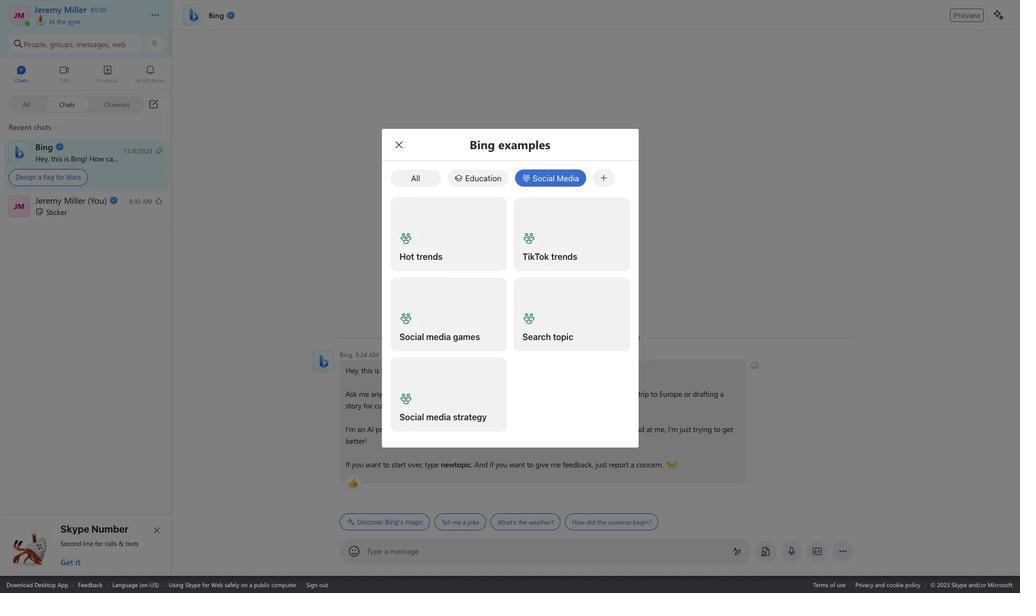 Task type: vqa. For each thing, say whether or not it's contained in the screenshot.
Receive push notifications for new messages's push
no



Task type: describe. For each thing, give the bounding box(es) containing it.
0 vertical spatial type
[[384, 389, 398, 399]]

second line for calls & texts
[[60, 539, 139, 548]]

an
[[357, 424, 365, 435]]

language (en-us)
[[112, 581, 159, 589]]

2 i'm from the left
[[413, 424, 423, 435]]

&
[[119, 539, 124, 548]]

calls
[[105, 539, 117, 548]]

want inside ask me any type of question, like finding vegan restaurants in cambridge, itinerary for your trip to europe or drafting a story for curious kids. in groups, remember to mention me with @bing. i'm an ai preview, so i'm still learning. sometimes i might say something weird. don't get mad at me, i'm just trying to get better! if you want to start over, type
[[365, 460, 381, 470]]

public
[[254, 581, 270, 589]]

sticker
[[46, 207, 67, 217]]

media
[[557, 173, 579, 183]]

for inside skype number element
[[95, 539, 103, 548]]

hey, this is bing ! how can i help you today?
[[35, 153, 176, 163]]

a right report
[[631, 460, 634, 470]]

magic
[[405, 518, 423, 526]]

to right trip
[[651, 389, 658, 399]]

is for hey, this is bing
[[374, 366, 379, 376]]

at the gym
[[47, 17, 80, 26]]

privacy
[[856, 581, 874, 589]]

0 horizontal spatial all
[[23, 100, 30, 108]]

chats
[[59, 100, 75, 108]]

line
[[83, 539, 93, 548]]

feedback,
[[563, 460, 594, 470]]

people, groups, messages, web button
[[9, 34, 142, 54]]

ai
[[367, 424, 374, 435]]

kids.
[[400, 401, 414, 411]]

what's the weather? button
[[490, 514, 561, 531]]

learning.
[[437, 424, 465, 435]]

terms
[[814, 581, 829, 589]]

tell
[[441, 518, 450, 527]]

bing, 9:24 am
[[340, 351, 379, 359]]

download
[[6, 581, 33, 589]]

trip
[[638, 389, 649, 399]]

might
[[508, 424, 527, 435]]

discover
[[357, 518, 383, 526]]

tiktok trends
[[523, 252, 577, 261]]

discover bing's magic
[[357, 518, 423, 526]]

to left start
[[383, 460, 390, 470]]

remember
[[450, 401, 483, 411]]

joke
[[468, 518, 479, 527]]

hey, for hey, this is bing
[[345, 366, 359, 376]]

hey, for hey, this is bing ! how can i help you today?
[[35, 153, 49, 163]]

2 horizontal spatial the
[[597, 518, 606, 527]]

sign
[[306, 581, 318, 589]]

using skype for web safely on a public computer
[[169, 581, 297, 589]]

1 get from the left
[[617, 424, 628, 435]]

for left your
[[611, 389, 620, 399]]

get
[[60, 557, 73, 568]]

people, groups, messages, web
[[24, 39, 126, 49]]

0 vertical spatial how
[[89, 153, 104, 163]]

and
[[876, 581, 885, 589]]

hot trends
[[399, 252, 443, 261]]

get it
[[60, 557, 80, 568]]

design a flag for mars
[[16, 173, 81, 181]]

you inside ask me any type of question, like finding vegan restaurants in cambridge, itinerary for your trip to europe or drafting a story for curious kids. in groups, remember to mention me with @bing. i'm an ai preview, so i'm still learning. sometimes i might say something weird. don't get mad at me, i'm just trying to get better! if you want to start over, type
[[352, 460, 363, 470]]

a inside button
[[463, 518, 466, 527]]

europe
[[659, 389, 682, 399]]

skype number element
[[9, 524, 163, 568]]

mad
[[630, 424, 644, 435]]

ask me any type of question, like finding vegan restaurants in cambridge, itinerary for your trip to europe or drafting a story for curious kids. in groups, remember to mention me with @bing. i'm an ai preview, so i'm still learning. sometimes i might say something weird. don't get mad at me, i'm just trying to get better! if you want to start over, type
[[345, 389, 735, 470]]

newtopic . and if you want to give me feedback, just report a concern.
[[441, 460, 665, 470]]

texts
[[125, 539, 139, 548]]

don't
[[598, 424, 616, 435]]

terms of use
[[814, 581, 846, 589]]

preview
[[954, 10, 981, 20]]

privacy and cookie policy link
[[856, 581, 921, 589]]

me,
[[654, 424, 666, 435]]

tell me a joke
[[441, 518, 479, 527]]

hot
[[399, 252, 414, 261]]

weird.
[[577, 424, 596, 435]]

report
[[609, 460, 629, 470]]

sometimes
[[467, 424, 502, 435]]

education
[[465, 173, 502, 183]]

web
[[112, 39, 126, 49]]

gym
[[68, 17, 80, 26]]

1 i'm from the left
[[345, 424, 355, 435]]

terms of use link
[[814, 581, 846, 589]]

is for hey, this is bing ! how can i help you today?
[[64, 153, 69, 163]]

1 vertical spatial all
[[411, 173, 420, 183]]

show more bing examples categories element
[[593, 169, 615, 186]]

out
[[319, 581, 328, 589]]

tell me a joke button
[[434, 514, 486, 531]]

at the gym button
[[34, 15, 140, 26]]

at
[[646, 424, 652, 435]]

this for hey, this is bing ! how can i help you today?
[[51, 153, 62, 163]]

a right on
[[249, 581, 252, 589]]

1 vertical spatial just
[[596, 460, 607, 470]]

weather?
[[529, 518, 554, 527]]

how did the universe begin?
[[572, 518, 652, 527]]

a inside ask me any type of question, like finding vegan restaurants in cambridge, itinerary for your trip to europe or drafting a story for curious kids. in groups, remember to mention me with @bing. i'm an ai preview, so i'm still learning. sometimes i might say something weird. don't get mad at me, i'm just trying to get better! if you want to start over, type
[[720, 389, 724, 399]]

channels
[[104, 100, 130, 108]]

over,
[[408, 460, 423, 470]]

1 vertical spatial skype
[[185, 581, 201, 589]]

0 vertical spatial i
[[119, 153, 121, 163]]

.
[[471, 460, 473, 470]]

to left give
[[527, 460, 533, 470]]

start
[[391, 460, 406, 470]]

for right the story
[[363, 401, 372, 411]]

social media games
[[399, 332, 480, 342]]

social for social media games
[[399, 332, 424, 342]]

privacy and cookie policy
[[856, 581, 921, 589]]

in
[[416, 401, 422, 411]]

1 horizontal spatial type
[[425, 460, 439, 470]]

the for what's
[[518, 518, 527, 527]]

begin?
[[633, 518, 652, 527]]

media for strategy
[[426, 412, 451, 422]]

message
[[390, 546, 419, 557]]

0 horizontal spatial you
[[139, 153, 151, 163]]

mars
[[66, 173, 81, 181]]

mention
[[493, 401, 520, 411]]

at
[[49, 17, 55, 26]]

2 want from the left
[[509, 460, 525, 470]]



Task type: locate. For each thing, give the bounding box(es) containing it.
1 want from the left
[[365, 460, 381, 470]]

like
[[440, 389, 451, 399]]

tab list
[[0, 60, 172, 90]]

skype
[[60, 524, 89, 535], [185, 581, 201, 589]]

groups, down 'at the gym'
[[50, 39, 74, 49]]

get right the trying
[[723, 424, 733, 435]]

0 vertical spatial all
[[23, 100, 30, 108]]

0 horizontal spatial type
[[384, 389, 398, 399]]

0 horizontal spatial hey,
[[35, 153, 49, 163]]

1 vertical spatial groups,
[[424, 401, 448, 411]]

type
[[367, 546, 382, 557]]

0 horizontal spatial how
[[89, 153, 104, 163]]

get
[[617, 424, 628, 435], [723, 424, 733, 435]]

type right over,
[[425, 460, 439, 470]]

using
[[169, 581, 184, 589]]

games
[[453, 332, 480, 342]]

want left start
[[365, 460, 381, 470]]

i right can
[[119, 153, 121, 163]]

0 horizontal spatial want
[[365, 460, 381, 470]]

still
[[425, 424, 435, 435]]

trends right hot
[[416, 252, 443, 261]]

how left did on the right of the page
[[572, 518, 585, 527]]

1 horizontal spatial this
[[361, 366, 372, 376]]

0 vertical spatial is
[[64, 153, 69, 163]]

policy
[[906, 581, 921, 589]]

skype up second
[[60, 524, 89, 535]]

1 horizontal spatial skype
[[185, 581, 201, 589]]

sign out
[[306, 581, 328, 589]]

0 horizontal spatial is
[[64, 153, 69, 163]]

0 horizontal spatial trends
[[416, 252, 443, 261]]

you right 'if'
[[495, 460, 507, 470]]

0 horizontal spatial bing
[[71, 153, 85, 163]]

is down am
[[374, 366, 379, 376]]

the inside button
[[57, 17, 66, 26]]

!
[[85, 153, 87, 163]]

so
[[404, 424, 411, 435]]

2 horizontal spatial you
[[495, 460, 507, 470]]

it
[[75, 557, 80, 568]]

am
[[369, 351, 379, 359]]

use
[[837, 581, 846, 589]]

trends for hot trends
[[416, 252, 443, 261]]

bing for hey, this is bing
[[381, 366, 396, 376]]

can
[[106, 153, 117, 163]]

and
[[474, 460, 488, 470]]

type a message
[[367, 546, 419, 557]]

how inside button
[[572, 518, 585, 527]]

1 horizontal spatial i'm
[[413, 424, 423, 435]]

0 vertical spatial this
[[51, 153, 62, 163]]

people,
[[24, 39, 48, 49]]

want
[[365, 460, 381, 470], [509, 460, 525, 470]]

1 vertical spatial bing
[[381, 366, 396, 376]]

1 horizontal spatial how
[[572, 518, 585, 527]]

feedback
[[78, 581, 103, 589]]

this for hey, this is bing
[[361, 366, 372, 376]]

0 horizontal spatial i
[[119, 153, 121, 163]]

to down vegan
[[485, 401, 492, 411]]

for right 'line' in the left of the page
[[95, 539, 103, 548]]

a right "type"
[[384, 546, 388, 557]]

in
[[536, 389, 542, 399]]

web
[[211, 581, 223, 589]]

this down 9:24
[[361, 366, 372, 376]]

1 horizontal spatial i
[[504, 424, 506, 435]]

0 horizontal spatial get
[[617, 424, 628, 435]]

1 horizontal spatial is
[[374, 366, 379, 376]]

1 horizontal spatial the
[[518, 518, 527, 527]]

what's the weather?
[[497, 518, 554, 527]]

me right give
[[551, 460, 561, 470]]

tiktok
[[523, 252, 549, 261]]

feedback link
[[78, 581, 103, 589]]

a right drafting
[[720, 389, 724, 399]]

the for at
[[57, 17, 66, 26]]

me inside tell me a joke button
[[452, 518, 461, 527]]

bing,
[[340, 351, 354, 359]]

0 vertical spatial just
[[680, 424, 691, 435]]

story
[[345, 401, 361, 411]]

the right what's
[[518, 518, 527, 527]]

of left use
[[830, 581, 836, 589]]

1 horizontal spatial hey,
[[345, 366, 359, 376]]

1 horizontal spatial bing
[[381, 366, 396, 376]]

hey,
[[35, 153, 49, 163], [345, 366, 359, 376]]

skype right using at left
[[185, 581, 201, 589]]

Type a message text field
[[367, 546, 724, 558]]

1 horizontal spatial want
[[509, 460, 525, 470]]

0 horizontal spatial skype
[[60, 524, 89, 535]]

1 horizontal spatial trends
[[551, 252, 577, 261]]

what's
[[497, 518, 516, 527]]

you right help
[[139, 153, 151, 163]]

1 vertical spatial how
[[572, 518, 585, 527]]

vegan
[[477, 389, 496, 399]]

i'm
[[345, 424, 355, 435], [413, 424, 423, 435], [668, 424, 678, 435]]

0 vertical spatial hey,
[[35, 153, 49, 163]]

hey, up design a flag for mars
[[35, 153, 49, 163]]

0 horizontal spatial the
[[57, 17, 66, 26]]

to
[[651, 389, 658, 399], [485, 401, 492, 411], [714, 424, 721, 435], [383, 460, 390, 470], [527, 460, 533, 470]]

get left the mad
[[617, 424, 628, 435]]

media for games
[[426, 332, 451, 342]]

2 media from the top
[[426, 412, 451, 422]]

0 horizontal spatial this
[[51, 153, 62, 163]]

1 horizontal spatial all
[[411, 173, 420, 183]]

9:24
[[355, 351, 367, 359]]

1 media from the top
[[426, 332, 451, 342]]

itinerary
[[582, 389, 609, 399]]

strategy
[[453, 412, 487, 422]]

me left any
[[359, 389, 369, 399]]

groups,
[[50, 39, 74, 49], [424, 401, 448, 411]]

or
[[684, 389, 691, 399]]

@bing.
[[550, 401, 573, 411]]

a left joke
[[463, 518, 466, 527]]

desktop
[[34, 581, 56, 589]]

want left give
[[509, 460, 525, 470]]

trends right tiktok
[[551, 252, 577, 261]]

trends for tiktok trends
[[551, 252, 577, 261]]

i'm left an
[[345, 424, 355, 435]]

1 vertical spatial social
[[399, 332, 424, 342]]

better!
[[345, 436, 367, 446]]

messages,
[[76, 39, 110, 49]]

bing up mars
[[71, 153, 85, 163]]

media left games
[[426, 332, 451, 342]]

1 vertical spatial type
[[425, 460, 439, 470]]

i left might
[[504, 424, 506, 435]]

me left with
[[522, 401, 532, 411]]

2 horizontal spatial i'm
[[668, 424, 678, 435]]

say
[[529, 424, 539, 435]]

ask
[[345, 389, 357, 399]]

me right tell
[[452, 518, 461, 527]]

for left web
[[202, 581, 210, 589]]

trying
[[693, 424, 712, 435]]

for
[[56, 173, 65, 181], [611, 389, 620, 399], [363, 401, 372, 411], [95, 539, 103, 548], [202, 581, 210, 589]]

how right !
[[89, 153, 104, 163]]

type up curious
[[384, 389, 398, 399]]

0 horizontal spatial i'm
[[345, 424, 355, 435]]

a left flag
[[38, 173, 41, 181]]

1 vertical spatial i
[[504, 424, 506, 435]]

0 vertical spatial social
[[533, 173, 555, 183]]

0 vertical spatial bing
[[71, 153, 85, 163]]

is left !
[[64, 153, 69, 163]]

media up the "still"
[[426, 412, 451, 422]]

with
[[534, 401, 548, 411]]

3 i'm from the left
[[668, 424, 678, 435]]

1 horizontal spatial you
[[352, 460, 363, 470]]

1 horizontal spatial of
[[830, 581, 836, 589]]

of inside ask me any type of question, like finding vegan restaurants in cambridge, itinerary for your trip to europe or drafting a story for curious kids. in groups, remember to mention me with @bing. i'm an ai preview, so i'm still learning. sometimes i might say something weird. don't get mad at me, i'm just trying to get better! if you want to start over, type
[[400, 389, 407, 399]]

how did the universe begin? button
[[565, 514, 659, 531]]

2 vertical spatial social
[[399, 412, 424, 422]]

to right the trying
[[714, 424, 721, 435]]

me
[[359, 389, 369, 399], [522, 401, 532, 411], [551, 460, 561, 470], [452, 518, 461, 527]]

of up the kids.
[[400, 389, 407, 399]]

2 get from the left
[[723, 424, 733, 435]]

1 trends from the left
[[416, 252, 443, 261]]

1 horizontal spatial groups,
[[424, 401, 448, 411]]

0 horizontal spatial just
[[596, 460, 607, 470]]

newtopic
[[441, 460, 471, 470]]

1 horizontal spatial get
[[723, 424, 733, 435]]

i'm right me,
[[668, 424, 678, 435]]

is
[[64, 153, 69, 163], [374, 366, 379, 376]]

0 horizontal spatial groups,
[[50, 39, 74, 49]]

0 vertical spatial skype
[[60, 524, 89, 535]]

just left the trying
[[680, 424, 691, 435]]

media
[[426, 332, 451, 342], [426, 412, 451, 422]]

(openhands)
[[666, 459, 707, 469]]

using skype for web safely on a public computer link
[[169, 581, 297, 589]]

your
[[622, 389, 636, 399]]

bing for hey, this is bing ! how can i help you today?
[[71, 153, 85, 163]]

language (en-us) link
[[112, 581, 159, 589]]

1 vertical spatial of
[[830, 581, 836, 589]]

1 vertical spatial hey,
[[345, 366, 359, 376]]

give
[[535, 460, 549, 470]]

universe
[[608, 518, 631, 527]]

search
[[523, 332, 551, 342]]

if
[[345, 460, 350, 470]]

safely
[[225, 581, 239, 589]]

you right if
[[352, 460, 363, 470]]

0 vertical spatial media
[[426, 332, 451, 342]]

social
[[533, 173, 555, 183], [399, 332, 424, 342], [399, 412, 424, 422]]

i'm right so
[[413, 424, 423, 435]]

1 vertical spatial this
[[361, 366, 372, 376]]

social for social media
[[533, 173, 555, 183]]

0 vertical spatial of
[[400, 389, 407, 399]]

of
[[400, 389, 407, 399], [830, 581, 836, 589]]

hey, this is bing
[[345, 366, 396, 376]]

groups, up social media strategy
[[424, 401, 448, 411]]

social for social media strategy
[[399, 412, 424, 422]]

flag
[[43, 173, 54, 181]]

hey, down bing,
[[345, 366, 359, 376]]

0 horizontal spatial of
[[400, 389, 407, 399]]

any
[[371, 389, 382, 399]]

just left report
[[596, 460, 607, 470]]

did
[[587, 518, 596, 527]]

this up flag
[[51, 153, 62, 163]]

0 vertical spatial groups,
[[50, 39, 74, 49]]

bing up any
[[381, 366, 396, 376]]

groups, inside ask me any type of question, like finding vegan restaurants in cambridge, itinerary for your trip to europe or drafting a story for curious kids. in groups, remember to mention me with @bing. i'm an ai preview, so i'm still learning. sometimes i might say something weird. don't get mad at me, i'm just trying to get better! if you want to start over, type
[[424, 401, 448, 411]]

something
[[541, 424, 575, 435]]

the right did on the right of the page
[[597, 518, 606, 527]]

restaurants
[[498, 389, 534, 399]]

just inside ask me any type of question, like finding vegan restaurants in cambridge, itinerary for your trip to europe or drafting a story for curious kids. in groups, remember to mention me with @bing. i'm an ai preview, so i'm still learning. sometimes i might say something weird. don't get mad at me, i'm just trying to get better! if you want to start over, type
[[680, 424, 691, 435]]

1 vertical spatial is
[[374, 366, 379, 376]]

2 trends from the left
[[551, 252, 577, 261]]

groups, inside button
[[50, 39, 74, 49]]

sign out link
[[306, 581, 328, 589]]

trends
[[416, 252, 443, 261], [551, 252, 577, 261]]

the right at
[[57, 17, 66, 26]]

1 horizontal spatial just
[[680, 424, 691, 435]]

i inside ask me any type of question, like finding vegan restaurants in cambridge, itinerary for your trip to europe or drafting a story for curious kids. in groups, remember to mention me with @bing. i'm an ai preview, so i'm still learning. sometimes i might say something weird. don't get mad at me, i'm just trying to get better! if you want to start over, type
[[504, 424, 506, 435]]

1 vertical spatial media
[[426, 412, 451, 422]]

download desktop app link
[[6, 581, 68, 589]]

help
[[123, 153, 137, 163]]

for right flag
[[56, 173, 65, 181]]

on
[[241, 581, 248, 589]]



